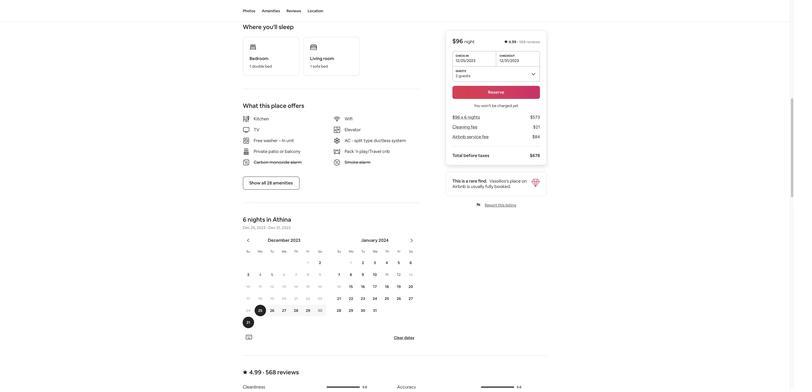 Task type: locate. For each thing, give the bounding box(es) containing it.
2 16 from the left
[[361, 284, 365, 289]]

1 vertical spatial 3 button
[[242, 269, 254, 280]]

rare
[[469, 178, 477, 184]]

0 horizontal spatial 29
[[306, 308, 310, 313]]

11 for bottom 11 button
[[259, 284, 262, 289]]

we down december 2023
[[282, 249, 287, 254]]

8 for 2nd 8 button from left
[[350, 272, 352, 277]]

1 vertical spatial 25 button
[[254, 305, 266, 316]]

2 for january 2024
[[362, 260, 364, 265]]

31 button
[[369, 305, 381, 316], [242, 317, 254, 328]]

1 horizontal spatial 13
[[409, 272, 413, 277]]

26
[[397, 296, 401, 301], [270, 308, 274, 313]]

show all 28 amenities
[[249, 180, 293, 186]]

alarm down the balcony
[[291, 160, 302, 165]]

1 7 from the left
[[295, 272, 297, 277]]

-
[[352, 138, 353, 143], [266, 225, 268, 230]]

2 22 button from the left
[[345, 293, 357, 304]]

1 vertical spatial 27
[[282, 308, 286, 313]]

2 14 button from the left
[[333, 281, 345, 292]]

23
[[318, 296, 322, 301], [361, 296, 365, 301]]

1 vertical spatial 27 button
[[278, 305, 290, 316]]

tu down january
[[361, 249, 365, 254]]

1 button for december 2023
[[302, 257, 314, 269]]

2 alarm from the left
[[359, 160, 370, 165]]

28
[[267, 180, 272, 186], [294, 308, 298, 313], [337, 308, 341, 313]]

bed right sofa
[[321, 64, 328, 69]]

is left usually
[[467, 184, 470, 189]]

place
[[271, 102, 286, 110], [510, 178, 521, 184]]

28 for 1st 28 button from the right
[[337, 308, 341, 313]]

11 button
[[381, 269, 393, 280], [254, 281, 266, 292]]

0 horizontal spatial 10
[[246, 284, 250, 289]]

alarm down pack 'n play/travel crib
[[359, 160, 370, 165]]

1 28 button from the left
[[290, 305, 302, 316]]

16 button
[[314, 281, 326, 292], [357, 281, 369, 292]]

2 16 button from the left
[[357, 281, 369, 292]]

2023 inside calendar application
[[290, 238, 300, 243]]

1 horizontal spatial 22 button
[[345, 293, 357, 304]]

11
[[385, 272, 388, 277], [259, 284, 262, 289]]

on
[[522, 178, 527, 184]]

2 21 from the left
[[337, 296, 341, 301]]

·
[[517, 39, 518, 44], [263, 369, 264, 376]]

1 horizontal spatial 12
[[397, 272, 401, 277]]

0 horizontal spatial 14 button
[[290, 281, 302, 292]]

1 horizontal spatial 14 button
[[333, 281, 345, 292]]

5 for the top 5 button
[[398, 260, 400, 265]]

1 horizontal spatial mo
[[349, 249, 354, 254]]

4.99
[[509, 39, 517, 44], [249, 369, 261, 376]]

0 horizontal spatial 22 button
[[302, 293, 314, 304]]

0 horizontal spatial 28 button
[[290, 305, 302, 316]]

su
[[246, 249, 250, 254], [337, 249, 341, 254]]

1 8 from the left
[[307, 272, 309, 277]]

nights right x
[[468, 114, 480, 120]]

1 fr from the left
[[307, 249, 310, 254]]

18
[[385, 284, 389, 289], [258, 296, 262, 301]]

carbon monoxide alarm
[[254, 160, 302, 165]]

7
[[295, 272, 297, 277], [338, 272, 340, 277]]

0 horizontal spatial 15
[[306, 284, 310, 289]]

2 dec from the left
[[268, 225, 276, 230]]

6 inside the 6 nights in athina dec 25, 2023 - dec 31, 2023
[[243, 216, 246, 223]]

nights up 25,
[[248, 216, 265, 223]]

0 horizontal spatial 4 button
[[254, 269, 266, 280]]

2 15 from the left
[[349, 284, 353, 289]]

1 vertical spatial $96
[[453, 114, 460, 120]]

2 tu from the left
[[361, 249, 365, 254]]

1 horizontal spatial ·
[[517, 39, 518, 44]]

1 vertical spatial 25
[[258, 308, 262, 313]]

1 2 button from the left
[[314, 257, 326, 269]]

2 28 button from the left
[[333, 305, 345, 316]]

1 button
[[302, 257, 314, 269], [345, 257, 357, 269]]

this up kitchen
[[260, 102, 270, 110]]

$96 left night
[[453, 37, 463, 45]]

6 nights in athina dec 25, 2023 - dec 31, 2023
[[243, 216, 291, 230]]

568
[[519, 39, 526, 44], [266, 369, 276, 376]]

5 for leftmost 5 button
[[271, 272, 273, 277]]

what
[[243, 102, 258, 110]]

1 horizontal spatial we
[[373, 249, 378, 254]]

where
[[243, 23, 262, 31]]

2 su from the left
[[337, 249, 341, 254]]

2 inside 2 guests popup button
[[456, 73, 458, 78]]

1 vertical spatial 19 button
[[266, 293, 278, 304]]

30
[[318, 308, 322, 313], [361, 308, 365, 313]]

2 8 from the left
[[350, 272, 352, 277]]

2 guests button
[[453, 66, 540, 82]]

- down the 'in'
[[266, 225, 268, 230]]

12 button
[[393, 269, 405, 280], [266, 281, 278, 292]]

0 vertical spatial 4.99 · 568 reviews
[[509, 39, 540, 44]]

1 horizontal spatial 2
[[362, 260, 364, 265]]

31,
[[276, 225, 281, 230]]

2024
[[379, 238, 389, 243]]

0 vertical spatial 13 button
[[405, 269, 417, 280]]

23 button
[[314, 293, 326, 304], [357, 293, 369, 304]]

2 1 button from the left
[[345, 257, 357, 269]]

1 inside the bedroom 1 double bed
[[250, 64, 251, 69]]

1 vertical spatial 4.99 · 568 reviews
[[249, 369, 299, 376]]

1 29 button from the left
[[302, 305, 314, 316]]

clear
[[394, 335, 403, 340]]

1 airbnb from the top
[[453, 134, 466, 140]]

0 horizontal spatial su
[[246, 249, 250, 254]]

1 bed from the left
[[265, 64, 272, 69]]

dec left 31,
[[268, 225, 276, 230]]

th
[[294, 249, 298, 254], [385, 249, 389, 254]]

1 horizontal spatial 11
[[385, 272, 388, 277]]

2 mo from the left
[[349, 249, 354, 254]]

th down 2024
[[385, 249, 389, 254]]

0 vertical spatial 13
[[409, 272, 413, 277]]

0 horizontal spatial nights
[[248, 216, 265, 223]]

yet
[[513, 103, 519, 108]]

1 horizontal spatial sa
[[409, 249, 413, 254]]

0 horizontal spatial 13
[[282, 284, 286, 289]]

1 th from the left
[[294, 249, 298, 254]]

1 horizontal spatial 29 button
[[345, 305, 357, 316]]

0 horizontal spatial 2
[[319, 260, 321, 265]]

1 vertical spatial 18 button
[[254, 293, 266, 304]]

dec left 25,
[[243, 225, 250, 230]]

type
[[364, 138, 373, 143]]

fee up service at the top right of page
[[471, 124, 478, 130]]

1 14 from the left
[[294, 284, 298, 289]]

1 horizontal spatial 19 button
[[393, 281, 405, 292]]

26 for leftmost 26 button
[[270, 308, 274, 313]]

1 horizontal spatial 21 button
[[333, 293, 345, 304]]

bed right double
[[265, 64, 272, 69]]

this for report
[[498, 203, 505, 208]]

31
[[373, 308, 377, 313], [246, 320, 250, 325]]

location button
[[308, 0, 323, 22]]

0 vertical spatial 24
[[373, 296, 377, 301]]

0 horizontal spatial 7 button
[[290, 269, 302, 280]]

0 horizontal spatial 2 button
[[314, 257, 326, 269]]

place left on
[[510, 178, 521, 184]]

1 horizontal spatial 16 button
[[357, 281, 369, 292]]

2 button
[[314, 257, 326, 269], [357, 257, 369, 269]]

taxes
[[478, 153, 490, 158]]

1 vertical spatial 5
[[271, 272, 273, 277]]

1 horizontal spatial 27 button
[[405, 293, 417, 304]]

1 horizontal spatial 5
[[398, 260, 400, 265]]

is
[[462, 178, 465, 184], [467, 184, 470, 189]]

- inside the 6 nights in athina dec 25, 2023 - dec 31, 2023
[[266, 225, 268, 230]]

7 button
[[290, 269, 302, 280], [333, 269, 345, 280]]

1 horizontal spatial 7
[[338, 272, 340, 277]]

$96 left x
[[453, 114, 460, 120]]

1 30 button from the left
[[314, 305, 326, 316]]

airbnb down cleaning
[[453, 134, 466, 140]]

1 tu from the left
[[270, 249, 274, 254]]

place left offers
[[271, 102, 286, 110]]

26 for the rightmost 26 button
[[397, 296, 401, 301]]

1 vertical spatial 24
[[246, 308, 250, 313]]

december 2023
[[268, 238, 300, 243]]

1 8 button from the left
[[302, 269, 314, 280]]

1 23 from the left
[[318, 296, 322, 301]]

1 vertical spatial 5 button
[[266, 269, 278, 280]]

1 dec from the left
[[243, 225, 250, 230]]

21
[[294, 296, 298, 301], [337, 296, 341, 301]]

1 16 from the left
[[318, 284, 322, 289]]

1 9 from the left
[[319, 272, 321, 277]]

this for what
[[260, 102, 270, 110]]

1 horizontal spatial 4.99 · 568 reviews
[[509, 39, 540, 44]]

1 horizontal spatial 26
[[397, 296, 401, 301]]

1 vertical spatial airbnb
[[453, 184, 466, 189]]

1 horizontal spatial 22
[[349, 296, 353, 301]]

offers
[[288, 102, 304, 110]]

1 horizontal spatial this
[[498, 203, 505, 208]]

double
[[252, 64, 264, 69]]

1 $96 from the top
[[453, 37, 463, 45]]

2 7 from the left
[[338, 272, 340, 277]]

reserve button
[[453, 86, 540, 99]]

0 horizontal spatial 568
[[266, 369, 276, 376]]

0 horizontal spatial place
[[271, 102, 286, 110]]

2 fr from the left
[[398, 249, 401, 254]]

0 vertical spatial place
[[271, 102, 286, 110]]

- right ac
[[352, 138, 353, 143]]

0 vertical spatial 26
[[397, 296, 401, 301]]

0 vertical spatial 5
[[398, 260, 400, 265]]

kitchen
[[254, 116, 269, 122]]

2 14 from the left
[[337, 284, 341, 289]]

0 horizontal spatial 9
[[319, 272, 321, 277]]

1 30 from the left
[[318, 308, 322, 313]]

1 horizontal spatial 25 button
[[381, 293, 393, 304]]

5.0 out of 5.0 image
[[327, 387, 360, 388], [327, 387, 360, 388], [481, 387, 514, 388], [481, 387, 514, 388]]

24 for the rightmost 24 button
[[373, 296, 377, 301]]

nights
[[468, 114, 480, 120], [248, 216, 265, 223]]

2
[[456, 73, 458, 78], [319, 260, 321, 265], [362, 260, 364, 265]]

20 for right 20 button
[[409, 284, 413, 289]]

0 vertical spatial 24 button
[[369, 293, 381, 304]]

you won't be charged yet
[[474, 103, 519, 108]]

1 1 button from the left
[[302, 257, 314, 269]]

2 th from the left
[[385, 249, 389, 254]]

0 vertical spatial 4 button
[[381, 257, 393, 269]]

tu down december
[[270, 249, 274, 254]]

1 vertical spatial 10
[[246, 284, 250, 289]]

listing
[[506, 203, 516, 208]]

1 9 button from the left
[[314, 269, 326, 280]]

1 horizontal spatial 10
[[373, 272, 377, 277]]

2 22 from the left
[[349, 296, 353, 301]]

1 horizontal spatial 13 button
[[405, 269, 417, 280]]

17
[[373, 284, 377, 289], [246, 296, 250, 301]]

0 vertical spatial 18 button
[[381, 281, 393, 292]]

1 mo from the left
[[258, 249, 263, 254]]

play/travel
[[359, 149, 381, 154]]

0 horizontal spatial 12
[[270, 284, 274, 289]]

reviews
[[287, 8, 301, 13]]

1 su from the left
[[246, 249, 250, 254]]

this left 'listing'
[[498, 203, 505, 208]]

20 for bottommost 20 button
[[282, 296, 286, 301]]

is inside vassilios's place on airbnb is usually fully booked.
[[467, 184, 470, 189]]

0 horizontal spatial -
[[266, 225, 268, 230]]

2 2 button from the left
[[357, 257, 369, 269]]

airbnb left rare
[[453, 184, 466, 189]]

1 horizontal spatial 19
[[397, 284, 401, 289]]

1 vertical spatial ·
[[263, 369, 264, 376]]

29 button
[[302, 305, 314, 316], [345, 305, 357, 316]]

1 vertical spatial 12 button
[[266, 281, 278, 292]]

1 horizontal spatial 23
[[361, 296, 365, 301]]

11 for right 11 button
[[385, 272, 388, 277]]

split
[[354, 138, 363, 143]]

12 for the '12' button to the top
[[397, 272, 401, 277]]

1 15 from the left
[[306, 284, 310, 289]]

2 9 button from the left
[[357, 269, 369, 280]]

15 button
[[302, 281, 314, 292], [345, 281, 357, 292]]

2 7 button from the left
[[333, 269, 345, 280]]

10
[[373, 272, 377, 277], [246, 284, 250, 289]]

1 horizontal spatial 568
[[519, 39, 526, 44]]

4 button
[[381, 257, 393, 269], [254, 269, 266, 280]]

0 horizontal spatial bed
[[265, 64, 272, 69]]

is left a
[[462, 178, 465, 184]]

report this listing button
[[476, 203, 516, 208]]

0 vertical spatial -
[[352, 138, 353, 143]]

1 horizontal spatial 3 button
[[369, 257, 381, 269]]

1 horizontal spatial 23 button
[[357, 293, 369, 304]]

charged
[[497, 103, 512, 108]]

0 vertical spatial 31 button
[[369, 305, 381, 316]]

we down "january 2024"
[[373, 249, 378, 254]]

smoke alarm
[[345, 160, 370, 165]]

1 horizontal spatial 29
[[349, 308, 353, 313]]

$96 for $96 night
[[453, 37, 463, 45]]

1 21 from the left
[[294, 296, 298, 301]]

1 horizontal spatial 10 button
[[369, 269, 381, 280]]

0 vertical spatial this
[[260, 102, 270, 110]]

2 29 from the left
[[349, 308, 353, 313]]

living
[[310, 56, 322, 61]]

fee right service at the top right of page
[[482, 134, 489, 140]]

$96
[[453, 37, 463, 45], [453, 114, 460, 120]]

24 for the left 24 button
[[246, 308, 250, 313]]

27 button
[[405, 293, 417, 304], [278, 305, 290, 316]]

2 $96 from the top
[[453, 114, 460, 120]]

2 airbnb from the top
[[453, 184, 466, 189]]

1 inside living room 1 sofa bed
[[310, 64, 312, 69]]

clear dates button
[[392, 333, 416, 342]]

1 horizontal spatial 20 button
[[405, 281, 417, 292]]

1 horizontal spatial bed
[[321, 64, 328, 69]]

th down december 2023
[[294, 249, 298, 254]]

2 bed from the left
[[321, 64, 328, 69]]

2023 right december
[[290, 238, 300, 243]]

15 for second 15 button from the left
[[349, 284, 353, 289]]



Task type: vqa. For each thing, say whether or not it's contained in the screenshot.


Task type: describe. For each thing, give the bounding box(es) containing it.
2 guests
[[456, 73, 470, 78]]

8 for 1st 8 button from the left
[[307, 272, 309, 277]]

$21
[[533, 124, 540, 130]]

2 8 button from the left
[[345, 269, 357, 280]]

won't
[[481, 103, 491, 108]]

15 for 1st 15 button
[[306, 284, 310, 289]]

before
[[464, 153, 477, 158]]

0 horizontal spatial reviews
[[277, 369, 299, 376]]

where you'll sleep
[[243, 23, 294, 31]]

unit
[[286, 138, 294, 143]]

1 7 button from the left
[[290, 269, 302, 280]]

1 horizontal spatial 31
[[373, 308, 377, 313]]

2 for december 2023
[[319, 260, 321, 265]]

pack 'n play/travel crib
[[345, 149, 390, 154]]

1 vertical spatial 4
[[259, 272, 261, 277]]

2 30 from the left
[[361, 308, 365, 313]]

balcony
[[285, 149, 301, 154]]

1 horizontal spatial 4 button
[[381, 257, 393, 269]]

1 22 from the left
[[306, 296, 310, 301]]

1 horizontal spatial 27
[[409, 296, 413, 301]]

you'll
[[263, 23, 277, 31]]

1 22 button from the left
[[302, 293, 314, 304]]

0 horizontal spatial 3 button
[[242, 269, 254, 280]]

0 horizontal spatial 4.99
[[249, 369, 261, 376]]

1 alarm from the left
[[291, 160, 302, 165]]

dates
[[404, 335, 414, 340]]

location
[[308, 8, 323, 13]]

1 button for january 2024
[[345, 257, 357, 269]]

report
[[485, 203, 497, 208]]

0 horizontal spatial 31 button
[[242, 317, 254, 328]]

0 horizontal spatial 5 button
[[266, 269, 278, 280]]

cleaning fee button
[[453, 124, 478, 130]]

athina
[[273, 216, 291, 223]]

0 horizontal spatial 26 button
[[266, 305, 278, 316]]

ac - split type ductless system
[[345, 138, 406, 143]]

0 horizontal spatial 19 button
[[266, 293, 278, 304]]

1 vertical spatial 13 button
[[278, 281, 290, 292]]

12/25/2023
[[456, 58, 476, 63]]

x
[[461, 114, 463, 120]]

0 vertical spatial 19 button
[[393, 281, 405, 292]]

25 for top "25" button
[[385, 296, 389, 301]]

sleep
[[279, 23, 294, 31]]

0 vertical spatial 6 button
[[405, 257, 417, 269]]

0 horizontal spatial 27
[[282, 308, 286, 313]]

0 horizontal spatial 4.99 · 568 reviews
[[249, 369, 299, 376]]

2 we from the left
[[373, 249, 378, 254]]

show
[[249, 180, 261, 186]]

1 horizontal spatial fee
[[482, 134, 489, 140]]

airbnb service fee button
[[453, 134, 489, 140]]

find.
[[478, 178, 487, 184]]

2 23 from the left
[[361, 296, 365, 301]]

1 14 button from the left
[[290, 281, 302, 292]]

1 21 button from the left
[[290, 293, 302, 304]]

1 horizontal spatial 24 button
[[369, 293, 381, 304]]

cleaning fee
[[453, 124, 478, 130]]

january
[[361, 238, 378, 243]]

2 30 button from the left
[[357, 305, 369, 316]]

10 for top 10 button
[[373, 272, 377, 277]]

1 horizontal spatial 4.99
[[509, 39, 517, 44]]

0 vertical spatial 17 button
[[369, 281, 381, 292]]

fully
[[485, 184, 494, 189]]

2 15 button from the left
[[345, 281, 357, 292]]

amenities
[[273, 180, 293, 186]]

1 horizontal spatial 18 button
[[381, 281, 393, 292]]

1 sa from the left
[[318, 249, 322, 254]]

0 horizontal spatial 10 button
[[242, 281, 254, 292]]

12 for the bottommost the '12' button
[[270, 284, 274, 289]]

0 horizontal spatial 25 button
[[254, 305, 266, 316]]

photos button
[[243, 0, 255, 22]]

1 horizontal spatial -
[[352, 138, 353, 143]]

sofa
[[313, 64, 320, 69]]

reserve
[[488, 89, 505, 95]]

place inside vassilios's place on airbnb is usually fully booked.
[[510, 178, 521, 184]]

clear dates
[[394, 335, 414, 340]]

reviews button
[[287, 0, 301, 22]]

or
[[280, 149, 284, 154]]

2023 right 25,
[[257, 225, 265, 230]]

pack
[[345, 149, 354, 154]]

21 for first 21 button
[[294, 296, 298, 301]]

28 for 1st 28 button from the left
[[294, 308, 298, 313]]

room
[[323, 56, 334, 61]]

14 for second 14 button from right
[[294, 284, 298, 289]]

system
[[392, 138, 406, 143]]

0 vertical spatial 12 button
[[393, 269, 405, 280]]

'n
[[355, 149, 358, 154]]

19 for 19 "button" to the top
[[397, 284, 401, 289]]

private
[[254, 149, 267, 154]]

1 horizontal spatial 17
[[373, 284, 377, 289]]

0 vertical spatial fee
[[471, 124, 478, 130]]

calendar application
[[236, 232, 603, 333]]

wifi
[[345, 116, 353, 122]]

2 button for december 2023
[[314, 257, 326, 269]]

0 vertical spatial 568
[[519, 39, 526, 44]]

vassilios's
[[490, 178, 509, 184]]

0 vertical spatial 10 button
[[369, 269, 381, 280]]

19 for left 19 "button"
[[270, 296, 274, 301]]

guests
[[459, 73, 470, 78]]

0 vertical spatial reviews
[[527, 39, 540, 44]]

14 for 1st 14 button from right
[[337, 284, 341, 289]]

total before taxes
[[453, 153, 490, 158]]

0 vertical spatial 3 button
[[369, 257, 381, 269]]

0 horizontal spatial 27 button
[[278, 305, 290, 316]]

16 for second 16 button from the left
[[361, 284, 365, 289]]

$84
[[532, 134, 540, 140]]

2023 right 31,
[[282, 225, 291, 230]]

2 button for january 2024
[[357, 257, 369, 269]]

1 vertical spatial 20 button
[[278, 293, 290, 304]]

0 vertical spatial 18
[[385, 284, 389, 289]]

1 horizontal spatial 26 button
[[393, 293, 405, 304]]

0 horizontal spatial is
[[462, 178, 465, 184]]

1 29 from the left
[[306, 308, 310, 313]]

nights inside the 6 nights in athina dec 25, 2023 - dec 31, 2023
[[248, 216, 265, 223]]

1 23 button from the left
[[314, 293, 326, 304]]

1 vertical spatial 568
[[266, 369, 276, 376]]

december
[[268, 238, 290, 243]]

what this place offers
[[243, 102, 304, 110]]

bed inside the bedroom 1 double bed
[[265, 64, 272, 69]]

12/31/2023
[[500, 58, 519, 63]]

0 vertical spatial 27 button
[[405, 293, 417, 304]]

1 vertical spatial 31
[[246, 320, 250, 325]]

free washer – in unit
[[254, 138, 294, 143]]

free
[[254, 138, 262, 143]]

1 16 button from the left
[[314, 281, 326, 292]]

report this listing
[[485, 203, 516, 208]]

21 for 2nd 21 button
[[337, 296, 341, 301]]

1 horizontal spatial 31 button
[[369, 305, 381, 316]]

total
[[453, 153, 463, 158]]

$96 x 6 nights
[[453, 114, 480, 120]]

amenities
[[262, 8, 280, 13]]

bedroom 1 double bed
[[250, 56, 272, 69]]

1 horizontal spatial nights
[[468, 114, 480, 120]]

smoke
[[345, 160, 358, 165]]

25 for the left "25" button
[[258, 308, 262, 313]]

2 23 button from the left
[[357, 293, 369, 304]]

in
[[266, 216, 271, 223]]

vassilios's place on airbnb is usually fully booked.
[[453, 178, 527, 189]]

all
[[261, 180, 266, 186]]

in
[[282, 138, 285, 143]]

1 horizontal spatial 11 button
[[381, 269, 393, 280]]

january 2024
[[361, 238, 389, 243]]

bed inside living room 1 sofa bed
[[321, 64, 328, 69]]

$96 for $96 x 6 nights
[[453, 114, 460, 120]]

you
[[474, 103, 481, 108]]

airbnb service fee
[[453, 134, 489, 140]]

a
[[466, 178, 468, 184]]

washer
[[263, 138, 278, 143]]

0 vertical spatial 4
[[386, 260, 388, 265]]

service
[[467, 134, 481, 140]]

elevator
[[345, 127, 361, 133]]

0 vertical spatial 5 button
[[393, 257, 405, 269]]

tv
[[254, 127, 259, 133]]

0 horizontal spatial 24 button
[[242, 305, 254, 316]]

–
[[279, 138, 281, 143]]

2 9 from the left
[[362, 272, 364, 277]]

crib
[[382, 149, 390, 154]]

ac
[[345, 138, 351, 143]]

10 for 10 button to the left
[[246, 284, 250, 289]]

0 vertical spatial 25 button
[[381, 293, 393, 304]]

1 vertical spatial 17
[[246, 296, 250, 301]]

0 horizontal spatial 28
[[267, 180, 272, 186]]

1 vertical spatial 11 button
[[254, 281, 266, 292]]

16 for 1st 16 button
[[318, 284, 322, 289]]

2 21 button from the left
[[333, 293, 345, 304]]

2 29 button from the left
[[345, 305, 357, 316]]

monoxide
[[270, 160, 290, 165]]

0 horizontal spatial ·
[[263, 369, 264, 376]]

bedroom
[[250, 56, 269, 61]]

1 horizontal spatial 3
[[374, 260, 376, 265]]

1 vertical spatial 6 button
[[278, 269, 290, 280]]

1 vertical spatial 17 button
[[242, 293, 254, 304]]

0 horizontal spatial 18
[[258, 296, 262, 301]]

$96 x 6 nights button
[[453, 114, 480, 120]]

be
[[492, 103, 497, 108]]

booked.
[[495, 184, 511, 189]]

1 we from the left
[[282, 249, 287, 254]]

carbon
[[254, 160, 269, 165]]

2 sa from the left
[[409, 249, 413, 254]]

this
[[453, 178, 461, 184]]

patio
[[268, 149, 279, 154]]

$573
[[530, 114, 540, 120]]

1 15 button from the left
[[302, 281, 314, 292]]

1 vertical spatial 3
[[247, 272, 249, 277]]

$96 night
[[453, 37, 475, 45]]

airbnb inside vassilios's place on airbnb is usually fully booked.
[[453, 184, 466, 189]]

private patio or balcony
[[254, 149, 301, 154]]

amenities button
[[262, 0, 280, 22]]



